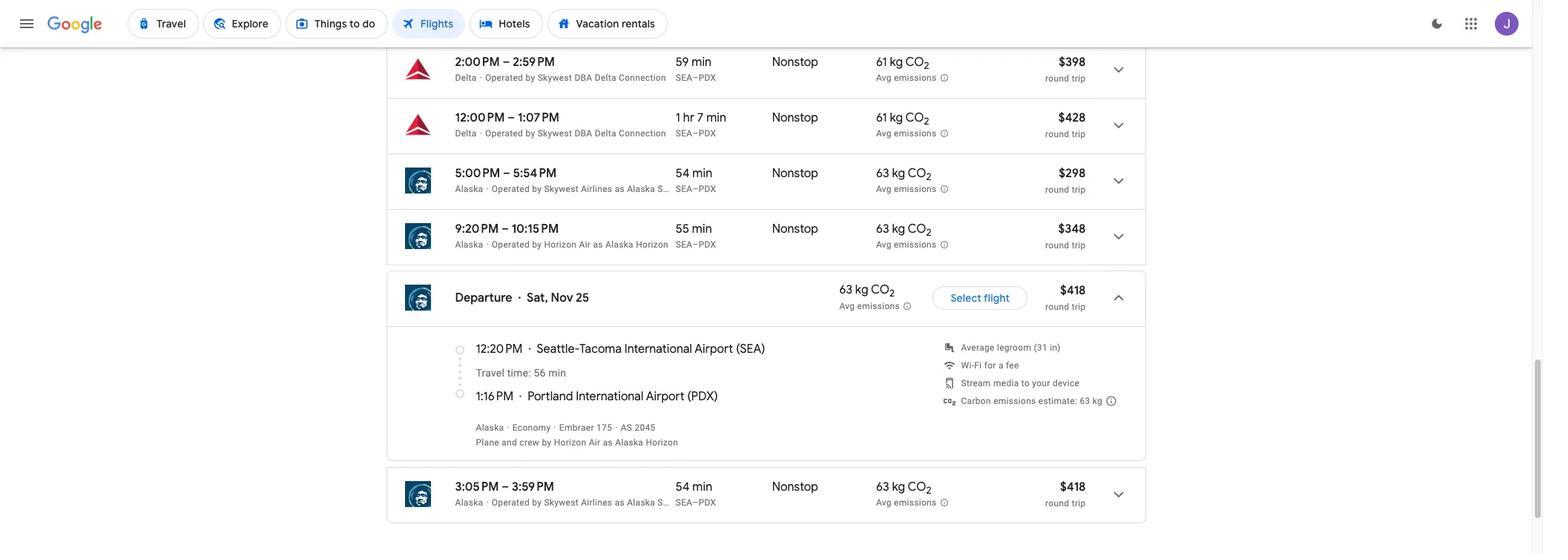Task type: vqa. For each thing, say whether or not it's contained in the screenshot.
kg associated with $398
yes



Task type: locate. For each thing, give the bounding box(es) containing it.
1 vertical spatial operated by skywest airlines as alaska skywest
[[492, 498, 693, 508]]

horizon down the 2045 at the bottom left
[[646, 438, 678, 448]]

1  image from the top
[[480, 73, 482, 83]]

0 vertical spatial airport
[[695, 342, 733, 357]]

)
[[761, 342, 765, 357], [714, 390, 718, 404]]

0 vertical spatial connection
[[619, 17, 666, 27]]

operated
[[485, 17, 523, 27], [485, 73, 523, 83], [485, 128, 523, 139], [492, 184, 530, 194], [492, 240, 530, 250], [492, 498, 530, 508]]

co for $428
[[906, 111, 924, 125]]

$418 down $348 round trip
[[1060, 283, 1086, 298]]

1 horizontal spatial (
[[736, 342, 740, 357]]

2:00 pm
[[455, 55, 500, 70]]

round for 10:15 pm
[[1045, 240, 1069, 251]]

2 dba from the top
[[575, 73, 592, 83]]

1 vertical spatial  image
[[518, 291, 521, 306]]

1 horizontal spatial airport
[[695, 342, 733, 357]]

horizon left 55 min sea – pdx
[[636, 240, 668, 250]]

kg for $418
[[892, 480, 905, 495]]

1 horizontal spatial  image
[[518, 291, 521, 306]]

airlines up operated by horizon air as alaska horizon
[[581, 184, 612, 194]]

1 vertical spatial 61 kg co 2
[[876, 111, 929, 128]]

nonstop
[[772, 55, 818, 70], [772, 111, 818, 125], [772, 166, 818, 181], [772, 222, 818, 237], [772, 480, 818, 495]]

$418 left "flight details. leaves seattle-tacoma international airport at 3:05 pm on saturday, november 25 and arrives at portland international airport at 3:59 pm on saturday, november 25." image
[[1060, 480, 1086, 495]]

round down $298
[[1045, 185, 1069, 195]]

airlines
[[581, 184, 612, 194], [581, 498, 612, 508]]

operated down leaves seattle-tacoma international airport at 2:00 pm on saturday, november 25 and arrives at portland international airport at 2:59 pm on saturday, november 25. "element"
[[485, 73, 523, 83]]

kg for $298
[[892, 166, 905, 181]]

sat,
[[527, 291, 548, 306]]

2 operated by skywest dba delta connection from the top
[[485, 73, 666, 83]]

leaves seattle-tacoma international airport at 12:00 pm on saturday, november 25 and arrives at portland international airport at 1:07 pm on saturday, november 25. element
[[455, 111, 559, 125]]

2 $418 round trip from the top
[[1045, 480, 1086, 509]]

2 vertical spatial connection
[[619, 128, 666, 139]]

round down $348 text box
[[1045, 240, 1069, 251]]

select flight
[[951, 292, 1010, 305]]

by
[[526, 17, 535, 27], [526, 73, 535, 83], [526, 128, 535, 139], [532, 184, 542, 194], [532, 240, 542, 250], [542, 438, 552, 448], [532, 498, 542, 508]]

2
[[924, 59, 929, 72], [924, 115, 929, 128], [926, 171, 932, 183], [926, 226, 932, 239], [890, 288, 895, 300], [926, 485, 932, 497]]

418 us dollars text field down $348 round trip
[[1060, 283, 1086, 298]]

round for 5:54 pm
[[1045, 185, 1069, 195]]

total duration 54 min. element
[[676, 166, 772, 183], [676, 480, 772, 497]]

trip inside $398 round trip
[[1072, 73, 1086, 84]]

international
[[625, 342, 692, 357], [576, 390, 644, 404]]

1 61 kg co 2 from the top
[[876, 55, 929, 72]]

61
[[876, 55, 887, 70], [876, 111, 887, 125]]

3 round from the top
[[1045, 185, 1069, 195]]

$418 round trip left "flight details. leaves seattle-tacoma international airport at 3:05 pm on saturday, november 25 and arrives at portland international airport at 3:59 pm on saturday, november 25." image
[[1045, 480, 1086, 509]]

co
[[906, 55, 924, 70], [906, 111, 924, 125], [908, 166, 926, 181], [908, 222, 926, 237], [871, 283, 890, 298], [908, 480, 926, 495]]

operated by skywest dba delta connection down the arrival time: 8:59 pm. text box
[[485, 17, 666, 27]]

$418 round trip
[[1045, 283, 1086, 312], [1045, 480, 1086, 509]]

418 US dollars text field
[[1060, 283, 1086, 298], [1060, 480, 1086, 495]]

horizon down embraer
[[554, 438, 586, 448]]

1 vertical spatial connection
[[619, 73, 666, 83]]

1 $418 from the top
[[1060, 283, 1086, 298]]

1 54 from the top
[[676, 166, 690, 181]]

0 horizontal spatial  image
[[480, 17, 482, 27]]

1 vertical spatial total duration 54 min. element
[[676, 480, 772, 497]]

1 round from the top
[[1045, 73, 1069, 84]]

 image
[[480, 73, 482, 83], [480, 128, 482, 139]]

0 vertical spatial  image
[[480, 73, 482, 83]]

horizon down 10:15 pm
[[544, 240, 577, 250]]

 image
[[480, 17, 482, 27], [518, 291, 521, 306]]

1 vertical spatial 54 min sea – pdx
[[676, 480, 716, 508]]

co for $418
[[908, 480, 926, 495]]

avg for $418
[[876, 498, 892, 508]]

operated by skywest airlines as alaska skywest down 3:59 pm
[[492, 498, 693, 508]]

round down $398 on the top of page
[[1045, 73, 1069, 84]]

2 61 kg co 2 from the top
[[876, 111, 929, 128]]

1 vertical spatial international
[[576, 390, 644, 404]]

1 vertical spatial operated by skywest dba delta connection
[[485, 73, 666, 83]]

emissions for $348
[[894, 240, 937, 250]]

seattle-tacoma international airport ( sea )
[[537, 342, 765, 357]]

3 connection from the top
[[619, 128, 666, 139]]

avg for $398
[[876, 73, 892, 83]]

round down $428 "text box"
[[1045, 129, 1069, 139]]

54 for 5:54 pm
[[676, 166, 690, 181]]

1 vertical spatial skywest
[[658, 498, 693, 508]]

55
[[676, 222, 689, 237]]

4 nonstop from the top
[[772, 222, 818, 237]]

round
[[1045, 73, 1069, 84], [1045, 129, 1069, 139], [1045, 185, 1069, 195], [1045, 240, 1069, 251], [1045, 302, 1069, 312], [1045, 499, 1069, 509]]

flight details. leaves seattle-tacoma international airport at 5:00 pm on saturday, november 25 and arrives at portland international airport at 5:54 pm on saturday, november 25. image
[[1101, 163, 1136, 199]]

2 for $428
[[924, 115, 929, 128]]

Arrival time: 8:59 PM. text field
[[511, 0, 553, 14]]

2 round from the top
[[1045, 129, 1069, 139]]

sea inside 1 hr 7 min sea – pdx
[[676, 128, 693, 139]]

skywest down 3:59 pm text field
[[544, 498, 579, 508]]

trip down $348 round trip
[[1072, 302, 1086, 312]]

3:59 pm
[[512, 480, 554, 495]]

avg emissions
[[876, 73, 937, 83], [876, 128, 937, 139], [876, 184, 937, 195], [876, 240, 937, 250], [839, 301, 900, 311], [876, 498, 937, 508]]

25
[[576, 291, 589, 306]]

63 kg co 2
[[876, 166, 932, 183], [876, 222, 932, 239], [839, 283, 895, 300], [876, 480, 932, 497]]

Departure time: 5:00 PM. text field
[[455, 166, 500, 181]]

wi-
[[961, 361, 974, 371]]

3 nonstop flight. element from the top
[[772, 166, 818, 183]]

kg
[[890, 55, 903, 70], [890, 111, 903, 125], [892, 166, 905, 181], [892, 222, 905, 237], [855, 283, 868, 298], [1093, 396, 1103, 407], [892, 480, 905, 495]]

round inside $348 round trip
[[1045, 240, 1069, 251]]

leaves seattle-tacoma international airport at 2:00 pm on saturday, november 25 and arrives at portland international airport at 2:59 pm on saturday, november 25. element
[[455, 55, 555, 70]]

2 for $398
[[924, 59, 929, 72]]

$298 round trip
[[1045, 166, 1086, 195]]

round left "flight details. leaves seattle-tacoma international airport at 3:05 pm on saturday, november 25 and arrives at portland international airport at 3:59 pm on saturday, november 25." image
[[1045, 499, 1069, 509]]

5 trip from the top
[[1072, 302, 1086, 312]]

nonstop flight. element
[[772, 55, 818, 72], [772, 111, 818, 128], [772, 166, 818, 183], [772, 222, 818, 239], [772, 480, 818, 497]]

connection for 59
[[619, 73, 666, 83]]

operated down leaves seattle-tacoma international airport at 7:55 pm on saturday, november 25 and arrives at portland international airport at 8:59 pm on saturday, november 25. element
[[485, 17, 523, 27]]

$418 round trip for second $418 text field from the top of the page
[[1045, 480, 1086, 509]]

round inside the $428 round trip
[[1045, 129, 1069, 139]]

1 vertical spatial airlines
[[581, 498, 612, 508]]

1 vertical spatial )
[[714, 390, 718, 404]]

3 trip from the top
[[1072, 185, 1086, 195]]

operated by skywest airlines as alaska skywest up operated by horizon air as alaska horizon
[[492, 184, 693, 194]]

54
[[676, 166, 690, 181], [676, 480, 690, 495]]

horizon
[[544, 240, 577, 250], [636, 240, 668, 250], [554, 438, 586, 448], [646, 438, 678, 448]]

2 for $298
[[926, 171, 932, 183]]

dba
[[575, 17, 592, 27], [575, 73, 592, 83], [575, 128, 592, 139]]

pdx inside 55 min sea – pdx
[[699, 240, 716, 250]]

trip
[[1072, 73, 1086, 84], [1072, 129, 1086, 139], [1072, 185, 1086, 195], [1072, 240, 1086, 251], [1072, 302, 1086, 312], [1072, 499, 1086, 509]]

avg emissions for $348
[[876, 240, 937, 250]]

 image left sat, in the left bottom of the page
[[518, 291, 521, 306]]

(
[[736, 342, 740, 357], [687, 390, 691, 404]]

 image down the 12:00 pm text field
[[480, 128, 482, 139]]

0 vertical spatial 418 us dollars text field
[[1060, 283, 1086, 298]]

trip inside $298 round trip
[[1072, 185, 1086, 195]]

10:15 pm
[[512, 222, 559, 237]]

by down 3:59 pm text field
[[532, 498, 542, 508]]

emissions for $418
[[894, 498, 937, 508]]

0 horizontal spatial (
[[687, 390, 691, 404]]

54 for 3:59 pm
[[676, 480, 690, 495]]

sea for 5:00 pm – 5:54 pm
[[676, 184, 693, 194]]

1 54 min sea – pdx from the top
[[676, 166, 716, 194]]

pdx for 10:15 pm
[[699, 240, 716, 250]]

kg for $428
[[890, 111, 903, 125]]

55 min sea – pdx
[[676, 222, 716, 250]]

0 vertical spatial 54
[[676, 166, 690, 181]]

emissions for $298
[[894, 184, 937, 195]]

min inside 55 min sea – pdx
[[692, 222, 712, 237]]

operated by skywest airlines as alaska skywest
[[492, 184, 693, 194], [492, 498, 693, 508]]

61 kg co 2 for $398
[[876, 55, 929, 72]]

international up the 175
[[576, 390, 644, 404]]

pdx for 2:59 pm
[[699, 73, 716, 83]]

2 61 from the top
[[876, 111, 887, 125]]

Arrival time: 3:59 PM. text field
[[512, 480, 554, 495]]

1 vertical spatial dba
[[575, 73, 592, 83]]

average legroom (31 in)
[[961, 343, 1061, 353]]

5 nonstop from the top
[[772, 480, 818, 495]]

round for 2:59 pm
[[1045, 73, 1069, 84]]

alaska
[[455, 184, 483, 194], [627, 184, 655, 194], [455, 240, 483, 250], [605, 240, 634, 250], [476, 423, 504, 433], [615, 438, 643, 448], [455, 498, 483, 508], [627, 498, 655, 508]]

operated by skywest dba delta connection for 1:07 pm
[[485, 128, 666, 139]]

nonstop flight. element for 5:54 pm
[[772, 166, 818, 183]]

travel
[[476, 367, 505, 379]]

as for 3:59 pm
[[615, 498, 625, 508]]

5 nonstop flight. element from the top
[[772, 480, 818, 497]]

12:20 pm
[[476, 342, 523, 357]]

airlines down "plane and crew by horizon air as alaska horizon"
[[581, 498, 612, 508]]

2 total duration 54 min. element from the top
[[676, 480, 772, 497]]

61 kg co 2
[[876, 55, 929, 72], [876, 111, 929, 128]]

wi-fi for a fee
[[961, 361, 1019, 371]]

estimate:
[[1039, 396, 1077, 407]]

63 kg co 2 for $348
[[876, 222, 932, 239]]

sea inside 55 min sea – pdx
[[676, 240, 693, 250]]

0 vertical spatial total duration 54 min. element
[[676, 166, 772, 183]]

trip inside the $428 round trip
[[1072, 129, 1086, 139]]

63 kg co 2 for $418
[[876, 480, 932, 497]]

change appearance image
[[1419, 6, 1455, 42]]

63
[[876, 166, 889, 181], [876, 222, 889, 237], [839, 283, 852, 298], [1080, 396, 1090, 407], [876, 480, 889, 495]]

2 connection from the top
[[619, 73, 666, 83]]

2 nonstop flight. element from the top
[[772, 111, 818, 128]]

Departure time: 7:55 PM. text field
[[455, 0, 498, 14]]

min
[[692, 55, 712, 70], [706, 111, 726, 125], [692, 166, 712, 181], [692, 222, 712, 237], [548, 367, 566, 379], [692, 480, 712, 495]]

428 US dollars text field
[[1058, 111, 1086, 125]]

by down the 5:54 pm
[[532, 184, 542, 194]]

operated by skywest dba delta connection down 1:07 pm
[[485, 128, 666, 139]]

6 trip from the top
[[1072, 499, 1086, 509]]

0 vertical spatial 61
[[876, 55, 887, 70]]

(31
[[1034, 343, 1048, 353]]

2  image from the top
[[480, 128, 482, 139]]

6 round from the top
[[1045, 499, 1069, 509]]

1 vertical spatial air
[[589, 438, 601, 448]]

2 skywest from the top
[[658, 498, 693, 508]]

 image for 12:00 pm
[[480, 128, 482, 139]]

1 61 from the top
[[876, 55, 887, 70]]

min for 2:00 pm – 2:59 pm
[[692, 55, 712, 70]]

by down arrival time: 2:59 pm. text box
[[526, 73, 535, 83]]

flight details. leaves seattle-tacoma international airport at 12:00 pm on saturday, november 25 and arrives at portland international airport at 1:07 pm on saturday, november 25. image
[[1101, 108, 1136, 143]]

sea inside 59 min sea – pdx
[[676, 73, 693, 83]]

operated by skywest dba delta connection for 2:59 pm
[[485, 73, 666, 83]]

min for 5:00 pm – 5:54 pm
[[692, 166, 712, 181]]

1 trip from the top
[[1072, 73, 1086, 84]]

skywest for leaves seattle-tacoma international airport at 12:00 pm on saturday, november 25 and arrives at portland international airport at 1:07 pm on saturday, november 25. element
[[538, 128, 572, 139]]

operated down 3:05 pm – 3:59 pm
[[492, 498, 530, 508]]

0 vertical spatial international
[[625, 342, 692, 357]]

63 for $348
[[876, 222, 889, 237]]

–
[[503, 55, 510, 70], [693, 73, 699, 83], [508, 111, 515, 125], [693, 128, 699, 139], [503, 166, 510, 181], [693, 184, 699, 194], [502, 222, 509, 237], [693, 240, 699, 250], [502, 480, 509, 495], [693, 498, 699, 508]]

 image for 2:00 pm
[[480, 73, 482, 83]]

round inside $398 round trip
[[1045, 73, 1069, 84]]

0 vertical spatial airlines
[[581, 184, 612, 194]]

flight details. leaves seattle-tacoma international airport at 9:20 pm on saturday, november 25 and arrives at portland international airport at 10:15 pm on saturday, november 25. image
[[1101, 219, 1136, 254]]

1 vertical spatial 54
[[676, 480, 690, 495]]

round up the in)
[[1045, 302, 1069, 312]]

trip down $428
[[1072, 129, 1086, 139]]

0 vertical spatial 54 min sea – pdx
[[676, 166, 716, 194]]

0 vertical spatial 61 kg co 2
[[876, 55, 929, 72]]

0 vertical spatial operated by skywest dba delta connection
[[485, 17, 666, 27]]

embraer
[[559, 423, 594, 433]]

as
[[615, 184, 625, 194], [593, 240, 603, 250], [603, 438, 613, 448], [615, 498, 625, 508]]

international right tacoma
[[625, 342, 692, 357]]

9:20 pm
[[455, 222, 499, 237]]

trip down $348
[[1072, 240, 1086, 251]]

delta
[[455, 17, 477, 27], [595, 17, 616, 27], [455, 73, 477, 83], [595, 73, 616, 83], [455, 128, 477, 139], [595, 128, 616, 139]]

1 $418 round trip from the top
[[1045, 283, 1086, 312]]

Arrival time: 2:59 PM. text field
[[513, 55, 555, 70]]

by right crew on the left
[[542, 438, 552, 448]]

as for 5:54 pm
[[615, 184, 625, 194]]

0 horizontal spatial )
[[714, 390, 718, 404]]

select flight button
[[933, 280, 1028, 316]]

 image down departure time: 7:55 pm. text box
[[480, 17, 482, 27]]

avg emissions for $298
[[876, 184, 937, 195]]

0 vertical spatial $418
[[1060, 283, 1086, 298]]

0 vertical spatial $418 round trip
[[1045, 283, 1086, 312]]

0 vertical spatial )
[[761, 342, 765, 357]]

air up the '25'
[[579, 240, 591, 250]]

61 for 1 hr 7 min
[[876, 111, 887, 125]]

trip down 298 us dollars text field
[[1072, 185, 1086, 195]]

1 vertical spatial (
[[687, 390, 691, 404]]

round inside $298 round trip
[[1045, 185, 1069, 195]]

2 airlines from the top
[[581, 498, 612, 508]]

0 vertical spatial operated by skywest airlines as alaska skywest
[[492, 184, 693, 194]]

1 operated by skywest dba delta connection from the top
[[485, 17, 666, 27]]

trip down $398 on the top of page
[[1072, 73, 1086, 84]]

skywest down the 5:54 pm
[[544, 184, 579, 194]]

0 vertical spatial skywest
[[658, 184, 693, 194]]

Arrival time: 5:54 PM. text field
[[513, 166, 557, 181]]

sea for 3:05 pm – 3:59 pm
[[676, 498, 693, 508]]

2 trip from the top
[[1072, 129, 1086, 139]]

total duration 59 min. element
[[676, 55, 772, 72]]

1 nonstop flight. element from the top
[[772, 55, 818, 72]]

2 vertical spatial operated by skywest dba delta connection
[[485, 128, 666, 139]]

plane and crew by horizon air as alaska horizon
[[476, 438, 678, 448]]

kg for $348
[[892, 222, 905, 237]]

flight details. leaves seattle-tacoma international airport at 2:00 pm on saturday, november 25 and arrives at portland international airport at 2:59 pm on saturday, november 25. image
[[1101, 52, 1136, 88]]

avg for $298
[[876, 184, 892, 195]]

4 round from the top
[[1045, 240, 1069, 251]]

2:59 pm
[[513, 55, 555, 70]]

1 operated by skywest airlines as alaska skywest from the top
[[492, 184, 693, 194]]

1 vertical spatial $418 round trip
[[1045, 480, 1086, 509]]

1 total duration 54 min. element from the top
[[676, 166, 772, 183]]

1 vertical spatial $418
[[1060, 480, 1086, 495]]

operated by skywest airlines as alaska skywest for 5:00 pm – 5:54 pm
[[492, 184, 693, 194]]

portland international airport ( pdx )
[[528, 390, 718, 404]]

2 vertical spatial dba
[[575, 128, 592, 139]]

1 skywest from the top
[[658, 184, 693, 194]]

$398
[[1059, 55, 1086, 70]]

1
[[676, 111, 680, 125]]

 image down '2:00 pm'
[[480, 73, 482, 83]]

1 connection from the top
[[619, 17, 666, 27]]

4 trip from the top
[[1072, 240, 1086, 251]]

418 us dollars text field left "flight details. leaves seattle-tacoma international airport at 3:05 pm on saturday, november 25 and arrives at portland international airport at 3:59 pm on saturday, november 25." image
[[1060, 480, 1086, 495]]

leaves seattle-tacoma international airport at 7:55 pm on saturday, november 25 and arrives at portland international airport at 8:59 pm on saturday, november 25. element
[[455, 0, 553, 14]]

1:16 pm
[[476, 390, 513, 404]]

trip for 5:54 pm
[[1072, 185, 1086, 195]]

$418 round trip up the in)
[[1045, 283, 1086, 312]]

nonstop for 2:59 pm
[[772, 55, 818, 70]]

2 54 from the top
[[676, 480, 690, 495]]

device
[[1053, 378, 1080, 389]]

1 vertical spatial 61
[[876, 111, 887, 125]]

$298
[[1059, 166, 1086, 181]]

175
[[597, 423, 612, 433]]

operated by skywest dba delta connection
[[485, 17, 666, 27], [485, 73, 666, 83], [485, 128, 666, 139]]

skywest down 1:07 pm
[[538, 128, 572, 139]]

total duration 54 min. element for 5:54 pm
[[676, 166, 772, 183]]

1 vertical spatial  image
[[480, 128, 482, 139]]

operated down 5:00 pm – 5:54 pm
[[492, 184, 530, 194]]

1 vertical spatial 418 us dollars text field
[[1060, 480, 1086, 495]]

nonstop flight. element for 1:07 pm
[[772, 111, 818, 128]]

Arrival time: 10:15 PM. text field
[[512, 222, 559, 237]]

avg emissions for $418
[[876, 498, 937, 508]]

0 vertical spatial  image
[[480, 17, 482, 27]]

operated by skywest dba delta connection down arrival time: 2:59 pm. text box
[[485, 73, 666, 83]]

pdx inside 59 min sea – pdx
[[699, 73, 716, 83]]

1 vertical spatial airport
[[646, 390, 685, 404]]

skywest for leaves seattle-tacoma international airport at 7:55 pm on saturday, november 25 and arrives at portland international airport at 8:59 pm on saturday, november 25. element
[[538, 17, 572, 27]]

air down embraer 175
[[589, 438, 601, 448]]

skywest down arrival time: 2:59 pm. text box
[[538, 73, 572, 83]]

min inside 59 min sea – pdx
[[692, 55, 712, 70]]

leaves seattle-tacoma international airport at 9:20 pm on saturday, november 25 and arrives at portland international airport at 10:15 pm on saturday, november 25. element
[[455, 222, 559, 237]]

Departure time: 12:20 PM. text field
[[476, 342, 523, 357]]

2 nonstop from the top
[[772, 111, 818, 125]]

1 airlines from the top
[[581, 184, 612, 194]]

2 54 min sea – pdx from the top
[[676, 480, 716, 508]]

3 dba from the top
[[575, 128, 592, 139]]

0 vertical spatial (
[[736, 342, 740, 357]]

skywest down the arrival time: 8:59 pm. text box
[[538, 17, 572, 27]]

trip inside $348 round trip
[[1072, 240, 1086, 251]]

1 horizontal spatial )
[[761, 342, 765, 357]]

298 US dollars text field
[[1059, 166, 1086, 181]]

by down 10:15 pm
[[532, 240, 542, 250]]

2 operated by skywest airlines as alaska skywest from the top
[[492, 498, 693, 508]]

0 vertical spatial dba
[[575, 17, 592, 27]]

4 nonstop flight. element from the top
[[772, 222, 818, 239]]

average
[[961, 343, 995, 353]]

min for 9:20 pm – 10:15 pm
[[692, 222, 712, 237]]

fee
[[1006, 361, 1019, 371]]

63 for $418
[[876, 480, 889, 495]]

59 min sea – pdx
[[676, 55, 716, 83]]

trip left "flight details. leaves seattle-tacoma international airport at 3:05 pm on saturday, november 25 and arrives at portland international airport at 3:59 pm on saturday, november 25." image
[[1072, 499, 1086, 509]]

3 nonstop from the top
[[772, 166, 818, 181]]

and
[[502, 438, 517, 448]]

2 $418 from the top
[[1060, 480, 1086, 495]]

connection for 1
[[619, 128, 666, 139]]

Departure time: 12:00 PM. text field
[[455, 111, 505, 125]]

3 operated by skywest dba delta connection from the top
[[485, 128, 666, 139]]

$418
[[1060, 283, 1086, 298], [1060, 480, 1086, 495]]

$398 round trip
[[1045, 55, 1086, 84]]

54 min sea – pdx for 5:54 pm
[[676, 166, 716, 194]]

0 horizontal spatial airport
[[646, 390, 685, 404]]

1 nonstop from the top
[[772, 55, 818, 70]]



Task type: describe. For each thing, give the bounding box(es) containing it.
in)
[[1050, 343, 1061, 353]]

to
[[1021, 378, 1030, 389]]

3:05 pm – 3:59 pm
[[455, 480, 554, 495]]

5:00 pm – 5:54 pm
[[455, 166, 557, 181]]

63 for $298
[[876, 166, 889, 181]]

min for 3:05 pm – 3:59 pm
[[692, 480, 712, 495]]

Departure time: 3:05 PM. text field
[[455, 480, 499, 495]]

leaves seattle-tacoma international airport at 5:00 pm on saturday, november 25 and arrives at portland international airport at 5:54 pm on saturday, november 25. element
[[455, 166, 557, 181]]

total duration 54 min. element for 3:59 pm
[[676, 480, 772, 497]]

total duration 55 min. element
[[676, 222, 772, 239]]

legroom
[[997, 343, 1031, 353]]

select
[[951, 292, 982, 305]]

Departure time: 9:20 PM. text field
[[455, 222, 499, 237]]

5:00 pm
[[455, 166, 500, 181]]

airlines for 5:54 pm
[[581, 184, 612, 194]]

avg for $348
[[876, 240, 892, 250]]

your
[[1032, 378, 1050, 389]]

nonstop flight. element for 3:59 pm
[[772, 480, 818, 497]]

fi
[[974, 361, 982, 371]]

pdx inside 1 hr 7 min sea – pdx
[[699, 128, 716, 139]]

emissions for $398
[[894, 73, 937, 83]]

Departure time: 2:00 PM. text field
[[455, 55, 500, 70]]

skywest for 3:05 pm – 3:59 pm
[[658, 498, 693, 508]]

by down 1:07 pm text field
[[526, 128, 535, 139]]

pdx for 5:54 pm
[[699, 184, 716, 194]]

emissions for $428
[[894, 128, 937, 139]]

embraer 175
[[559, 423, 612, 433]]

$428 round trip
[[1045, 111, 1086, 139]]

0 vertical spatial air
[[579, 240, 591, 250]]

 image for operated by skywest dba delta connection
[[480, 17, 482, 27]]

2 for $348
[[926, 226, 932, 239]]

61 for 59 min
[[876, 55, 887, 70]]

skywest for 5:00 pm – 5:54 pm
[[658, 184, 693, 194]]

2:00 pm – 2:59 pm
[[455, 55, 555, 70]]

Arrival time: 1:07 PM. text field
[[518, 111, 559, 125]]

sea for 2:00 pm – 2:59 pm
[[676, 73, 693, 83]]

economy
[[513, 423, 551, 433]]

carbon emissions estimate: 63 kg
[[961, 396, 1103, 407]]

2 418 us dollars text field from the top
[[1060, 480, 1086, 495]]

avg for $428
[[876, 128, 892, 139]]

trip for 1:07 pm
[[1072, 129, 1086, 139]]

– inside 59 min sea – pdx
[[693, 73, 699, 83]]

nonstop for 1:07 pm
[[772, 111, 818, 125]]

dba for 2:59 pm
[[575, 73, 592, 83]]

main menu image
[[18, 15, 36, 33]]

nonstop flight. element for 2:59 pm
[[772, 55, 818, 72]]

nonstop for 10:15 pm
[[772, 222, 818, 237]]

by down the arrival time: 8:59 pm. text box
[[526, 17, 535, 27]]

2 for $418
[[926, 485, 932, 497]]

avg emissions for $398
[[876, 73, 937, 83]]

plane
[[476, 438, 499, 448]]

12:00 pm – 1:07 pm
[[455, 111, 559, 125]]

5:54 pm
[[513, 166, 557, 181]]

nonstop for 3:59 pm
[[772, 480, 818, 495]]

5 round from the top
[[1045, 302, 1069, 312]]

1:07 pm
[[518, 111, 559, 125]]

carbon emissions estimate: 63 kilograms element
[[961, 396, 1103, 407]]

round for 3:59 pm
[[1045, 499, 1069, 509]]

nov
[[551, 291, 573, 306]]

for
[[984, 361, 996, 371]]

7
[[697, 111, 704, 125]]

61 kg co 2 for $428
[[876, 111, 929, 128]]

carbon
[[961, 396, 991, 407]]

round for 1:07 pm
[[1045, 129, 1069, 139]]

travel time: 56 min
[[476, 367, 566, 379]]

co for $298
[[908, 166, 926, 181]]

9:20 pm – 10:15 pm
[[455, 222, 559, 237]]

nonstop for 5:54 pm
[[772, 166, 818, 181]]

sat, nov 25
[[527, 291, 589, 306]]

Arrival time: 1:16 PM. text field
[[476, 390, 513, 404]]

$418 round trip for 1st $418 text field from the top
[[1045, 283, 1086, 312]]

operated down 12:00 pm – 1:07 pm
[[485, 128, 523, 139]]

crew
[[520, 438, 539, 448]]

flight
[[984, 292, 1010, 305]]

trip for 10:15 pm
[[1072, 240, 1086, 251]]

$428
[[1058, 111, 1086, 125]]

trip for 2:59 pm
[[1072, 73, 1086, 84]]

operated by skywest airlines as alaska skywest for 3:05 pm – 3:59 pm
[[492, 498, 693, 508]]

as 2045
[[621, 423, 656, 433]]

1 418 us dollars text field from the top
[[1060, 283, 1086, 298]]

stream
[[961, 378, 991, 389]]

$348 round trip
[[1045, 222, 1086, 251]]

leaves seattle-tacoma international airport at 3:05 pm on saturday, november 25 and arrives at portland international airport at 3:59 pm on saturday, november 25. element
[[455, 480, 554, 495]]

12:00 pm
[[455, 111, 505, 125]]

1 hr 7 min sea – pdx
[[676, 111, 726, 139]]

operated down 9:20 pm – 10:15 pm
[[492, 240, 530, 250]]

1 dba from the top
[[575, 17, 592, 27]]

co for $398
[[906, 55, 924, 70]]

$418 for 1st $418 text field from the top
[[1060, 283, 1086, 298]]

a
[[999, 361, 1004, 371]]

54 min sea – pdx for 3:59 pm
[[676, 480, 716, 508]]

348 US dollars text field
[[1058, 222, 1086, 237]]

stream media to your device
[[961, 378, 1080, 389]]

– inside 1 hr 7 min sea – pdx
[[693, 128, 699, 139]]

$348
[[1058, 222, 1086, 237]]

as
[[621, 423, 632, 433]]

pdx for 3:59 pm
[[699, 498, 716, 508]]

operated by horizon air as alaska horizon
[[492, 240, 668, 250]]

nonstop flight. element for 10:15 pm
[[772, 222, 818, 239]]

skywest for leaves seattle-tacoma international airport at 2:00 pm on saturday, november 25 and arrives at portland international airport at 2:59 pm on saturday, november 25. "element"
[[538, 73, 572, 83]]

seattle-
[[537, 342, 580, 357]]

portland
[[528, 390, 573, 404]]

398 US dollars text field
[[1059, 55, 1086, 70]]

63 kg co 2 for $298
[[876, 166, 932, 183]]

media
[[993, 378, 1019, 389]]

co for $348
[[908, 222, 926, 237]]

sea for 9:20 pm – 10:15 pm
[[676, 240, 693, 250]]

trip for 3:59 pm
[[1072, 499, 1086, 509]]

kg for $398
[[890, 55, 903, 70]]

avg emissions for $428
[[876, 128, 937, 139]]

– inside 55 min sea – pdx
[[693, 240, 699, 250]]

dba for 1:07 pm
[[575, 128, 592, 139]]

total duration 1 hr 7 min. element
[[676, 111, 772, 128]]

2045
[[635, 423, 656, 433]]

airlines for 3:59 pm
[[581, 498, 612, 508]]

tacoma
[[580, 342, 622, 357]]

59
[[676, 55, 689, 70]]

3:05 pm
[[455, 480, 499, 495]]

$418 for second $418 text field from the top of the page
[[1060, 480, 1086, 495]]

departure
[[455, 291, 512, 306]]

flight details. leaves seattle-tacoma international airport at 3:05 pm on saturday, november 25 and arrives at portland international airport at 3:59 pm on saturday, november 25. image
[[1101, 477, 1136, 513]]

 image for sat, nov 25
[[518, 291, 521, 306]]

min inside 1 hr 7 min sea – pdx
[[706, 111, 726, 125]]

hr
[[683, 111, 694, 125]]

as for 10:15 pm
[[593, 240, 603, 250]]

56
[[534, 367, 546, 379]]

time:
[[507, 367, 531, 379]]



